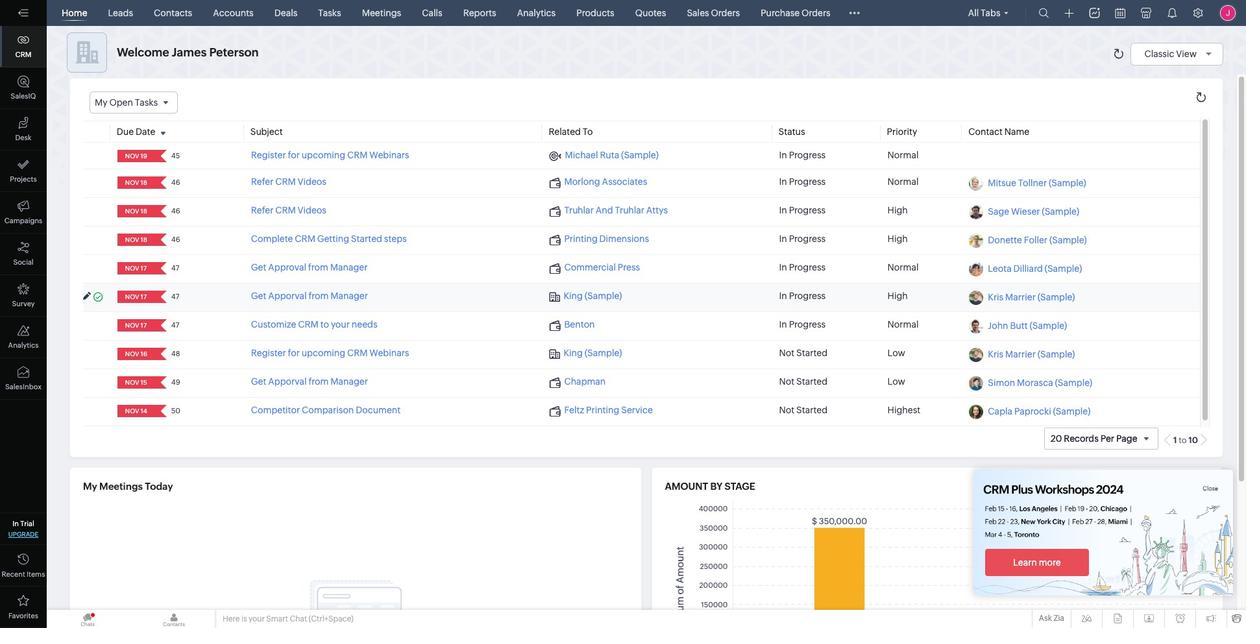 Task type: describe. For each thing, give the bounding box(es) containing it.
accounts link
[[208, 0, 259, 26]]

notifications image
[[1167, 8, 1177, 18]]

here
[[223, 615, 240, 624]]

0 vertical spatial analytics link
[[512, 0, 561, 26]]

recent
[[2, 571, 25, 578]]

salesinbox link
[[0, 358, 47, 400]]

all
[[968, 8, 979, 18]]

survey
[[12, 300, 35, 308]]

orders for purchase orders
[[802, 8, 831, 18]]

tabs
[[981, 8, 1001, 18]]

(ctrl+space)
[[309, 615, 354, 624]]

here is your smart chat (ctrl+space)
[[223, 615, 354, 624]]

tasks
[[318, 8, 341, 18]]

projects link
[[0, 151, 47, 192]]

reports
[[463, 8, 496, 18]]

deals
[[274, 8, 297, 18]]

learn more link
[[985, 549, 1089, 576]]

your
[[249, 615, 265, 624]]

trial
[[20, 520, 34, 528]]

survey link
[[0, 275, 47, 317]]

0 vertical spatial analytics
[[517, 8, 556, 18]]

deals link
[[269, 0, 303, 26]]

social link
[[0, 234, 47, 275]]

calendar image
[[1115, 8, 1125, 18]]

chat
[[290, 615, 307, 624]]

quotes link
[[630, 0, 671, 26]]

social
[[13, 258, 33, 266]]

calls link
[[417, 0, 448, 26]]

in
[[13, 520, 19, 528]]

projects
[[10, 175, 37, 183]]

is
[[241, 615, 247, 624]]

leads
[[108, 8, 133, 18]]

products link
[[571, 0, 620, 26]]

sales
[[687, 8, 709, 18]]

marketplace image
[[1141, 8, 1151, 18]]

smart
[[266, 615, 288, 624]]

1 vertical spatial analytics
[[8, 341, 39, 349]]

more
[[1039, 558, 1061, 568]]

calls
[[422, 8, 442, 18]]

crm link
[[0, 26, 47, 68]]

sales motivator image
[[1089, 8, 1100, 18]]

crm
[[15, 51, 31, 58]]

home link
[[56, 0, 93, 26]]

quick actions image
[[1065, 8, 1074, 18]]

zia
[[1054, 614, 1064, 623]]



Task type: locate. For each thing, give the bounding box(es) containing it.
1 horizontal spatial orders
[[802, 8, 831, 18]]

2 orders from the left
[[802, 8, 831, 18]]

purchase orders link
[[756, 0, 836, 26]]

orders
[[711, 8, 740, 18], [802, 8, 831, 18]]

search image
[[1039, 8, 1049, 18]]

reports link
[[458, 0, 502, 26]]

chats image
[[90, 613, 95, 618]]

ask zia
[[1039, 614, 1064, 623]]

in trial upgrade
[[8, 520, 38, 538]]

home
[[62, 8, 87, 18]]

purchase orders
[[761, 8, 831, 18]]

1 vertical spatial analytics link
[[0, 317, 47, 358]]

purchase
[[761, 8, 800, 18]]

sales orders link
[[682, 0, 745, 26]]

contacts
[[154, 8, 192, 18]]

analytics link right reports link
[[512, 0, 561, 26]]

meetings
[[362, 8, 401, 18]]

ask
[[1039, 614, 1052, 623]]

analytics right reports link
[[517, 8, 556, 18]]

accounts
[[213, 8, 254, 18]]

sales orders
[[687, 8, 740, 18]]

items
[[27, 571, 45, 578]]

tasks link
[[313, 0, 346, 26]]

quotes
[[635, 8, 666, 18]]

campaigns link
[[0, 192, 47, 234]]

orders right purchase
[[802, 8, 831, 18]]

0 horizontal spatial orders
[[711, 8, 740, 18]]

recent items
[[2, 571, 45, 578]]

desk
[[15, 134, 31, 141]]

meetings link
[[357, 0, 406, 26]]

1 orders from the left
[[711, 8, 740, 18]]

orders for sales orders
[[711, 8, 740, 18]]

1 horizontal spatial analytics link
[[512, 0, 561, 26]]

salesinbox
[[5, 383, 41, 391]]

products
[[577, 8, 614, 18]]

learn
[[1013, 558, 1037, 568]]

contacts image
[[133, 610, 215, 628]]

desk link
[[0, 109, 47, 151]]

salesiq link
[[0, 68, 47, 109]]

0 horizontal spatial analytics link
[[0, 317, 47, 358]]

campaigns
[[4, 217, 42, 225]]

orders right sales at the top right
[[711, 8, 740, 18]]

learn more
[[1013, 558, 1061, 568]]

salesiq
[[11, 92, 36, 100]]

analytics link
[[512, 0, 561, 26], [0, 317, 47, 358]]

1 horizontal spatial analytics
[[517, 8, 556, 18]]

analytics
[[517, 8, 556, 18], [8, 341, 39, 349]]

0 horizontal spatial analytics
[[8, 341, 39, 349]]

upgrade
[[8, 531, 38, 538]]

analytics link down survey at the top left of the page
[[0, 317, 47, 358]]

analytics up salesinbox link
[[8, 341, 39, 349]]

contacts link
[[149, 0, 197, 26]]

all tabs
[[968, 8, 1001, 18]]

leads link
[[103, 0, 138, 26]]

configure settings image
[[1193, 8, 1203, 18]]

favorites
[[8, 612, 38, 620]]



Task type: vqa. For each thing, say whether or not it's contained in the screenshot.
'Products'
yes



